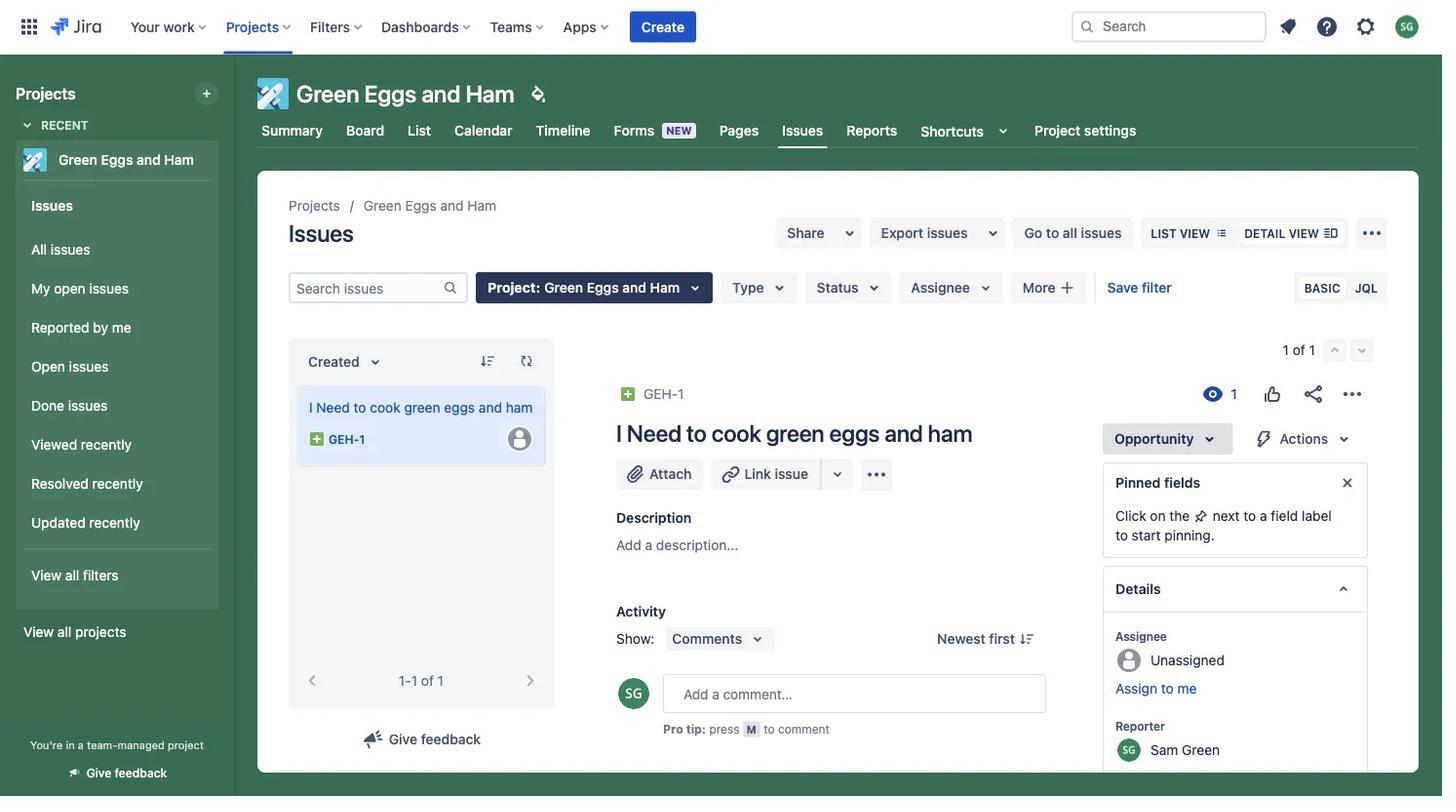 Task type: vqa. For each thing, say whether or not it's contained in the screenshot.
the bottommost PARENT
no



Task type: describe. For each thing, give the bounding box(es) containing it.
issues right open
[[89, 281, 129, 297]]

sam
[[1151, 741, 1179, 758]]

comments
[[673, 631, 743, 647]]

green right sam at the bottom of page
[[1183, 741, 1221, 758]]

go
[[1025, 225, 1043, 241]]

newest first button
[[926, 627, 1047, 651]]

unassigned
[[1151, 652, 1225, 668]]

reports link
[[843, 113, 902, 148]]

pinned fields
[[1116, 475, 1201, 491]]

share image
[[1302, 382, 1326, 406]]

0 vertical spatial green eggs and ham
[[297, 80, 515, 107]]

description...
[[657, 537, 739, 553]]

pages link
[[716, 113, 763, 148]]

0 vertical spatial all
[[1063, 225, 1078, 241]]

eggs up all issues link
[[101, 152, 133, 168]]

done issues
[[31, 398, 108, 414]]

Search issues text field
[[291, 274, 443, 301]]

open issues
[[31, 359, 109, 375]]

recently for viewed recently
[[81, 437, 132, 453]]

tab list containing issues
[[246, 113, 1431, 148]]

0 horizontal spatial i
[[309, 400, 313, 416]]

1-
[[399, 673, 411, 689]]

set background color image
[[526, 82, 550, 105]]

apps button
[[558, 11, 616, 42]]

settings
[[1085, 122, 1137, 139]]

1-1 of 1
[[399, 673, 444, 689]]

0 vertical spatial give
[[389, 731, 418, 747]]

and up list link
[[422, 80, 461, 107]]

and down sort descending image
[[479, 400, 502, 416]]

start
[[1132, 527, 1162, 543]]

newest first image
[[1019, 631, 1035, 647]]

filter
[[1142, 280, 1173, 296]]

team-
[[87, 739, 118, 751]]

pages
[[720, 122, 759, 139]]

projects button
[[220, 11, 299, 42]]

calendar
[[455, 122, 513, 139]]

all for projects
[[57, 624, 71, 640]]

0 horizontal spatial green eggs and ham link
[[16, 140, 211, 180]]

0 vertical spatial geh-1
[[644, 386, 684, 402]]

0 horizontal spatial green
[[404, 400, 441, 416]]

assignee button
[[900, 272, 1004, 303]]

add
[[617, 537, 642, 553]]

0 horizontal spatial geh-
[[329, 432, 359, 446]]

notifications image
[[1277, 15, 1301, 39]]

your work button
[[125, 11, 214, 42]]

link issue button
[[712, 459, 822, 490]]

appswitcher icon image
[[18, 15, 41, 39]]

list for list
[[408, 122, 431, 139]]

create
[[642, 19, 685, 35]]

attach button
[[617, 459, 704, 490]]

eggs down list link
[[405, 198, 437, 214]]

view for list view
[[1180, 226, 1211, 240]]

m
[[747, 723, 757, 736]]

filters button
[[305, 11, 370, 42]]

show:
[[617, 631, 655, 647]]

status
[[817, 280, 859, 296]]

details
[[1116, 581, 1162, 597]]

profile image of sam green image
[[619, 678, 650, 709]]

1 horizontal spatial green
[[767, 420, 825, 447]]

1 horizontal spatial give feedback button
[[350, 724, 493, 755]]

activity
[[617, 603, 666, 620]]

open
[[54, 281, 86, 297]]

projects for projects link
[[289, 198, 340, 214]]

issue
[[775, 466, 809, 482]]

a for you're in a team-managed project
[[78, 739, 84, 751]]

issues up save
[[1082, 225, 1122, 241]]

my
[[31, 281, 50, 297]]

more button
[[1011, 272, 1087, 303]]

0 horizontal spatial i need to cook green eggs and ham
[[309, 400, 533, 416]]

2 vertical spatial green eggs and ham
[[364, 198, 497, 214]]

apps
[[564, 19, 597, 35]]

board link
[[342, 113, 388, 148]]

comment
[[779, 722, 830, 736]]

export issues
[[882, 225, 968, 241]]

dashboards
[[382, 19, 459, 35]]

your
[[130, 19, 160, 35]]

go to all issues
[[1025, 225, 1122, 241]]

issues for open issues
[[69, 359, 109, 375]]

a for next to a field label to start pinning.
[[1261, 508, 1268, 524]]

search image
[[1080, 19, 1096, 35]]

teams
[[490, 19, 532, 35]]

viewed recently
[[31, 437, 132, 453]]

jql
[[1356, 281, 1379, 295]]

ham down calendar link
[[468, 198, 497, 214]]

updated recently
[[31, 515, 140, 531]]

to down created popup button
[[354, 400, 366, 416]]

teams button
[[485, 11, 552, 42]]

forms
[[614, 122, 655, 139]]

basic
[[1305, 281, 1341, 295]]

assignee pin to top. only you can see pinned fields. image
[[1172, 628, 1187, 644]]

import and bulk change issues image
[[1361, 221, 1384, 245]]

filters
[[83, 567, 119, 584]]

updated
[[31, 515, 86, 531]]

to down click at the bottom
[[1116, 527, 1129, 543]]

viewed
[[31, 437, 77, 453]]

all issues link
[[23, 230, 211, 269]]

you're in a team-managed project
[[30, 739, 204, 751]]

export issues button
[[870, 218, 1005, 249]]

to right m
[[764, 722, 775, 736]]

issues inside tab list
[[783, 122, 824, 138]]

and right :
[[623, 280, 647, 296]]

save
[[1108, 280, 1139, 296]]

order by image
[[364, 350, 387, 374]]

label
[[1303, 508, 1333, 524]]

newest
[[938, 631, 986, 647]]

fields
[[1165, 475, 1201, 491]]

type button
[[721, 272, 798, 303]]

you're
[[30, 739, 63, 751]]

pinning.
[[1165, 527, 1215, 543]]

your profile and settings image
[[1396, 15, 1420, 39]]

hide message image
[[1337, 471, 1360, 495]]

green right projects link
[[364, 198, 402, 214]]

issues for export issues
[[928, 225, 968, 241]]

recently for resolved recently
[[92, 476, 143, 492]]

geh- inside geh-1 link
[[644, 386, 678, 402]]

view for detail view
[[1289, 226, 1320, 240]]

ham left the type
[[650, 280, 680, 296]]

list for list view
[[1152, 226, 1177, 240]]

link web pages and more image
[[826, 462, 850, 486]]

1 vertical spatial feedback
[[115, 766, 167, 780]]

resolved
[[31, 476, 89, 492]]

click on the
[[1116, 508, 1194, 524]]

calendar link
[[451, 113, 517, 148]]

recent
[[41, 118, 88, 132]]

copy link to issue image
[[681, 385, 696, 401]]

1 horizontal spatial a
[[645, 537, 653, 553]]

new
[[667, 124, 692, 137]]

0 vertical spatial give feedback
[[389, 731, 481, 747]]

1 vertical spatial cook
[[712, 420, 762, 447]]

1 vertical spatial ham
[[928, 420, 973, 447]]

0 vertical spatial feedback
[[421, 731, 481, 747]]

add app image
[[865, 463, 889, 486]]

:
[[536, 280, 541, 296]]

description
[[617, 510, 692, 526]]

the
[[1170, 508, 1191, 524]]

pro tip: press m to comment
[[663, 722, 830, 736]]

opportunity button
[[1103, 423, 1234, 455]]

reported
[[31, 320, 89, 336]]

group containing all issues
[[23, 224, 211, 548]]

banner containing your work
[[0, 0, 1443, 55]]

assign to me button
[[1116, 679, 1348, 699]]

project settings link
[[1031, 113, 1141, 148]]

green right :
[[545, 280, 584, 296]]

reports
[[847, 122, 898, 139]]

issues inside group
[[31, 197, 73, 213]]

next
[[1214, 508, 1241, 524]]

status button
[[805, 272, 892, 303]]

my open issues link
[[23, 269, 211, 308]]



Task type: locate. For each thing, give the bounding box(es) containing it.
2 view from the left
[[1289, 226, 1320, 240]]

project left settings
[[1035, 122, 1081, 139]]

give feedback button down the 1-1 of 1
[[350, 724, 493, 755]]

1 horizontal spatial give feedback
[[389, 731, 481, 747]]

view
[[1180, 226, 1211, 240], [1289, 226, 1320, 240]]

2 vertical spatial all
[[57, 624, 71, 640]]

all
[[1063, 225, 1078, 241], [65, 567, 79, 584], [57, 624, 71, 640]]

1 horizontal spatial i need to cook green eggs and ham
[[617, 420, 973, 447]]

details element
[[1103, 566, 1369, 613]]

of right 1-
[[421, 673, 434, 689]]

1 vertical spatial geh-
[[329, 432, 359, 446]]

view inside "link"
[[23, 624, 54, 640]]

export
[[882, 225, 924, 241]]

geh- left copy link to issue image
[[644, 386, 678, 402]]

and
[[422, 80, 461, 107], [137, 152, 161, 168], [440, 198, 464, 214], [623, 280, 647, 296], [479, 400, 502, 416], [885, 420, 923, 447]]

0 horizontal spatial give
[[87, 766, 112, 780]]

vote options: no one has voted for this issue yet. image
[[1261, 382, 1285, 406]]

all inside group
[[65, 567, 79, 584]]

need
[[316, 400, 350, 416], [627, 420, 682, 447]]

all left filters
[[65, 567, 79, 584]]

projects
[[226, 19, 279, 35], [16, 84, 76, 103], [289, 198, 340, 214]]

2 vertical spatial recently
[[89, 515, 140, 531]]

give feedback down the 1-1 of 1
[[389, 731, 481, 747]]

assignee left assignee pin to top. only you can see pinned fields. icon
[[1116, 629, 1168, 643]]

green eggs and ham down list link
[[364, 198, 497, 214]]

0 horizontal spatial feedback
[[115, 766, 167, 780]]

0 horizontal spatial issues
[[31, 197, 73, 213]]

jira image
[[51, 15, 101, 39], [51, 15, 101, 39]]

green eggs and ham up list link
[[297, 80, 515, 107]]

create button
[[630, 11, 697, 42]]

group containing issues
[[23, 180, 211, 607]]

sidebar navigation image
[[213, 78, 256, 117]]

a
[[1261, 508, 1268, 524], [645, 537, 653, 553], [78, 739, 84, 751]]

list inside tab list
[[408, 122, 431, 139]]

assignee down export issues button
[[912, 280, 971, 296]]

i need to cook green eggs and ham
[[309, 400, 533, 416], [617, 420, 973, 447]]

geh-
[[644, 386, 678, 402], [329, 432, 359, 446]]

save filter button
[[1096, 272, 1184, 303]]

done issues link
[[23, 386, 211, 425]]

me right 'by'
[[112, 320, 131, 336]]

1 horizontal spatial assignee
[[1116, 629, 1168, 643]]

add a description...
[[617, 537, 739, 553]]

view left "detail"
[[1180, 226, 1211, 240]]

and left add to starred icon
[[137, 152, 161, 168]]

green eggs and ham link down list link
[[364, 194, 497, 218]]

me inside button
[[1178, 681, 1198, 697]]

attach
[[650, 466, 692, 482]]

all left projects
[[57, 624, 71, 640]]

0 horizontal spatial a
[[78, 739, 84, 751]]

view for view all filters
[[31, 567, 62, 584]]

1 vertical spatial geh-1
[[329, 432, 365, 446]]

feedback down managed at the left of page
[[115, 766, 167, 780]]

eggs right :
[[587, 280, 619, 296]]

give down team-
[[87, 766, 112, 780]]

a right the add
[[645, 537, 653, 553]]

projects down summary 'link'
[[289, 198, 340, 214]]

0 horizontal spatial projects
[[16, 84, 76, 103]]

issues down reported by me
[[69, 359, 109, 375]]

to inside button
[[1162, 681, 1174, 697]]

0 vertical spatial recently
[[81, 437, 132, 453]]

geh-1 link
[[644, 382, 684, 406]]

feedback down the 1-1 of 1
[[421, 731, 481, 747]]

me for reported by me
[[112, 320, 131, 336]]

0 vertical spatial give feedback button
[[350, 724, 493, 755]]

1 horizontal spatial view
[[1289, 226, 1320, 240]]

sort descending image
[[480, 353, 496, 369]]

1 horizontal spatial ham
[[928, 420, 973, 447]]

1 vertical spatial a
[[645, 537, 653, 553]]

2 horizontal spatial issues
[[783, 122, 824, 138]]

1 horizontal spatial me
[[1178, 681, 1198, 697]]

i need to cook green eggs and ham up issue
[[617, 420, 973, 447]]

list up filter
[[1152, 226, 1177, 240]]

issues inside button
[[928, 225, 968, 241]]

0 horizontal spatial me
[[112, 320, 131, 336]]

1 view from the left
[[1180, 226, 1211, 240]]

list link
[[404, 113, 435, 148]]

project for project settings
[[1035, 122, 1081, 139]]

viewed recently link
[[23, 425, 211, 464]]

0 vertical spatial green eggs and ham link
[[16, 140, 211, 180]]

pinned
[[1116, 475, 1161, 491]]

in
[[66, 739, 75, 751]]

view right "detail"
[[1289, 226, 1320, 240]]

and down calendar link
[[440, 198, 464, 214]]

all issues
[[31, 242, 90, 258]]

green
[[297, 80, 360, 107], [59, 152, 97, 168], [364, 198, 402, 214], [545, 280, 584, 296], [1183, 741, 1221, 758]]

0 vertical spatial ham
[[506, 400, 533, 416]]

to right next
[[1244, 508, 1257, 524]]

go to all issues link
[[1013, 218, 1134, 249]]

open export issues dropdown image
[[982, 221, 1005, 245]]

1 vertical spatial give feedback
[[87, 766, 167, 780]]

i need to cook green eggs and ham down order by image
[[309, 400, 533, 416]]

filters
[[310, 19, 350, 35]]

to
[[1047, 225, 1060, 241], [354, 400, 366, 416], [687, 420, 707, 447], [1244, 508, 1257, 524], [1116, 527, 1129, 543], [1162, 681, 1174, 697], [764, 722, 775, 736]]

1 vertical spatial green eggs and ham
[[59, 152, 194, 168]]

me for assign to me
[[1178, 681, 1198, 697]]

issues inside "link"
[[68, 398, 108, 414]]

projects up sidebar navigation image
[[226, 19, 279, 35]]

shortcuts
[[921, 123, 984, 139]]

press
[[710, 722, 740, 736]]

project inside tab list
[[1035, 122, 1081, 139]]

2 horizontal spatial projects
[[289, 198, 340, 214]]

a left field
[[1261, 508, 1268, 524]]

list view
[[1152, 226, 1211, 240]]

green eggs and ham link down recent on the left
[[16, 140, 211, 180]]

recently down the viewed recently link
[[92, 476, 143, 492]]

projects inside "dropdown button"
[[226, 19, 279, 35]]

to right go
[[1047, 225, 1060, 241]]

1 horizontal spatial eggs
[[830, 420, 880, 447]]

project up refresh image
[[488, 280, 536, 296]]

2 group from the top
[[23, 224, 211, 548]]

collapse recent projects image
[[16, 113, 39, 137]]

1 vertical spatial assignee
[[1116, 629, 1168, 643]]

1 vertical spatial eggs
[[830, 420, 880, 447]]

1 horizontal spatial issues
[[289, 220, 354, 247]]

0 horizontal spatial eggs
[[444, 400, 475, 416]]

0 vertical spatial view
[[31, 567, 62, 584]]

all for filters
[[65, 567, 79, 584]]

issues right export
[[928, 225, 968, 241]]

view down updated
[[31, 567, 62, 584]]

eggs up board
[[365, 80, 417, 107]]

issues right "all"
[[51, 242, 90, 258]]

actions button
[[1242, 423, 1368, 455]]

geh-1 right lead icon
[[644, 386, 684, 402]]

give down 1-
[[389, 731, 418, 747]]

all right go
[[1063, 225, 1078, 241]]

my open issues
[[31, 281, 129, 297]]

geh-1 right lead image
[[329, 432, 365, 446]]

1 vertical spatial view
[[23, 624, 54, 640]]

a inside next to a field label to start pinning.
[[1261, 508, 1268, 524]]

1 horizontal spatial list
[[1152, 226, 1177, 240]]

next to a field label to start pinning.
[[1116, 508, 1333, 543]]

1 vertical spatial green eggs and ham link
[[364, 194, 497, 218]]

give feedback button down you're in a team-managed project
[[55, 757, 179, 789]]

share
[[788, 225, 825, 241]]

resolved recently link
[[23, 464, 211, 503]]

1 vertical spatial of
[[421, 673, 434, 689]]

view all filters
[[31, 567, 119, 584]]

1 horizontal spatial give
[[389, 731, 418, 747]]

issues right pages
[[783, 122, 824, 138]]

issues for all issues
[[51, 242, 90, 258]]

banner
[[0, 0, 1443, 55]]

eggs
[[365, 80, 417, 107], [101, 152, 133, 168], [405, 198, 437, 214], [587, 280, 619, 296]]

0 horizontal spatial geh-1
[[329, 432, 365, 446]]

of up share image
[[1294, 342, 1306, 358]]

2 vertical spatial issues
[[289, 220, 354, 247]]

2 vertical spatial a
[[78, 739, 84, 751]]

0 vertical spatial me
[[112, 320, 131, 336]]

0 vertical spatial project
[[1035, 122, 1081, 139]]

and up add app icon
[[885, 420, 923, 447]]

cook up link
[[712, 420, 762, 447]]

1 vertical spatial list
[[1152, 226, 1177, 240]]

view left projects
[[23, 624, 54, 640]]

view all projects
[[23, 624, 126, 640]]

0 vertical spatial assignee
[[912, 280, 971, 296]]

1 vertical spatial give feedback button
[[55, 757, 179, 789]]

lead image
[[621, 386, 636, 402]]

Add a comment… field
[[663, 674, 1047, 713]]

refresh image
[[519, 353, 535, 369]]

me
[[112, 320, 131, 336], [1178, 681, 1198, 697]]

me inside "link"
[[112, 320, 131, 336]]

addicon image
[[1060, 280, 1076, 296]]

actions
[[1281, 431, 1329, 447]]

1 vertical spatial projects
[[16, 84, 76, 103]]

1 vertical spatial give
[[87, 766, 112, 780]]

to down copy link to issue image
[[687, 420, 707, 447]]

primary element
[[12, 0, 1072, 54]]

0 horizontal spatial project
[[488, 280, 536, 296]]

1 group from the top
[[23, 180, 211, 607]]

1 horizontal spatial of
[[1294, 342, 1306, 358]]

view for view all projects
[[23, 624, 54, 640]]

green eggs and ham down recent on the left
[[59, 152, 194, 168]]

ham left add to starred icon
[[164, 152, 194, 168]]

view inside group
[[31, 567, 62, 584]]

open
[[31, 359, 65, 375]]

1 horizontal spatial feedback
[[421, 731, 481, 747]]

1 vertical spatial issues
[[31, 197, 73, 213]]

2 horizontal spatial a
[[1261, 508, 1268, 524]]

i
[[309, 400, 313, 416], [617, 420, 622, 447]]

project for project : green eggs and ham
[[488, 280, 536, 296]]

issues for done issues
[[68, 398, 108, 414]]

recently down done issues "link"
[[81, 437, 132, 453]]

to right assign
[[1162, 681, 1174, 697]]

1 vertical spatial i need to cook green eggs and ham
[[617, 420, 973, 447]]

click
[[1116, 508, 1147, 524]]

0 vertical spatial eggs
[[444, 400, 475, 416]]

0 horizontal spatial need
[[316, 400, 350, 416]]

more
[[1023, 280, 1056, 296]]

geh- right lead image
[[329, 432, 359, 446]]

project settings
[[1035, 122, 1137, 139]]

green eggs and ham link
[[16, 140, 211, 180], [364, 194, 497, 218]]

1 vertical spatial recently
[[92, 476, 143, 492]]

0 vertical spatial issues
[[783, 122, 824, 138]]

recently
[[81, 437, 132, 453], [92, 476, 143, 492], [89, 515, 140, 531]]

updated recently link
[[23, 503, 211, 542]]

issues down projects link
[[289, 220, 354, 247]]

0 vertical spatial a
[[1261, 508, 1268, 524]]

projects link
[[289, 194, 340, 218]]

issues up all issues
[[31, 197, 73, 213]]

work
[[163, 19, 195, 35]]

first
[[990, 631, 1016, 647]]

0 horizontal spatial give feedback button
[[55, 757, 179, 789]]

on
[[1151, 508, 1166, 524]]

1 horizontal spatial cook
[[712, 420, 762, 447]]

view all projects link
[[16, 615, 219, 650]]

reporter
[[1116, 719, 1166, 733]]

a right "in" at the bottom of the page
[[78, 739, 84, 751]]

green down recent on the left
[[59, 152, 97, 168]]

green up summary
[[297, 80, 360, 107]]

0 vertical spatial projects
[[226, 19, 279, 35]]

lead image
[[309, 431, 325, 447]]

actions image
[[1341, 382, 1365, 406]]

0 horizontal spatial assignee
[[912, 280, 971, 296]]

0 vertical spatial i need to cook green eggs and ham
[[309, 400, 533, 416]]

all inside "link"
[[57, 624, 71, 640]]

1 horizontal spatial green eggs and ham link
[[364, 194, 497, 218]]

settings image
[[1355, 15, 1379, 39]]

created button
[[297, 346, 399, 378]]

add to starred image
[[213, 148, 236, 172]]

tab list
[[246, 113, 1431, 148]]

need down geh-1 link
[[627, 420, 682, 447]]

geh-1
[[644, 386, 684, 402], [329, 432, 365, 446]]

create project image
[[199, 86, 215, 101]]

me down unassigned
[[1178, 681, 1198, 697]]

0 vertical spatial i
[[309, 400, 313, 416]]

list right board
[[408, 122, 431, 139]]

0 vertical spatial geh-
[[644, 386, 678, 402]]

i down lead icon
[[617, 420, 622, 447]]

projects for projects "dropdown button"
[[226, 19, 279, 35]]

green
[[404, 400, 441, 416], [767, 420, 825, 447]]

recently down resolved recently link
[[89, 515, 140, 531]]

by
[[93, 320, 108, 336]]

recently for updated recently
[[89, 515, 140, 531]]

cook down order by image
[[370, 400, 401, 416]]

i up lead image
[[309, 400, 313, 416]]

open issues link
[[23, 347, 211, 386]]

field
[[1272, 508, 1299, 524]]

1 horizontal spatial geh-1
[[644, 386, 684, 402]]

0 horizontal spatial give feedback
[[87, 766, 167, 780]]

1 horizontal spatial geh-
[[644, 386, 678, 402]]

1 horizontal spatial need
[[627, 420, 682, 447]]

give feedback down you're in a team-managed project
[[87, 766, 167, 780]]

save filter
[[1108, 280, 1173, 296]]

timeline link
[[532, 113, 595, 148]]

done
[[31, 398, 64, 414]]

1 vertical spatial me
[[1178, 681, 1198, 697]]

2 vertical spatial projects
[[289, 198, 340, 214]]

0 vertical spatial of
[[1294, 342, 1306, 358]]

need up lead image
[[316, 400, 350, 416]]

1 vertical spatial need
[[627, 420, 682, 447]]

1 vertical spatial all
[[65, 567, 79, 584]]

0 vertical spatial cook
[[370, 400, 401, 416]]

open share dialog image
[[839, 221, 862, 245]]

assign
[[1116, 681, 1158, 697]]

give feedback
[[389, 731, 481, 747], [87, 766, 167, 780]]

0 horizontal spatial view
[[1180, 226, 1211, 240]]

1 horizontal spatial project
[[1035, 122, 1081, 139]]

0 horizontal spatial of
[[421, 673, 434, 689]]

resolved recently
[[31, 476, 143, 492]]

assignee inside dropdown button
[[912, 280, 971, 296]]

1 vertical spatial i
[[617, 420, 622, 447]]

summary link
[[258, 113, 327, 148]]

0 horizontal spatial cook
[[370, 400, 401, 416]]

0 vertical spatial green
[[404, 400, 441, 416]]

share button
[[776, 218, 862, 249]]

timeline
[[536, 122, 591, 139]]

group
[[23, 180, 211, 607], [23, 224, 211, 548]]

issues up 'viewed recently'
[[68, 398, 108, 414]]

ham up calendar
[[466, 80, 515, 107]]

help image
[[1316, 15, 1340, 39]]

projects up collapse recent projects icon
[[16, 84, 76, 103]]

opportunity
[[1115, 431, 1195, 447]]

0 horizontal spatial ham
[[506, 400, 533, 416]]

project
[[1035, 122, 1081, 139], [488, 280, 536, 296]]

1 horizontal spatial i
[[617, 420, 622, 447]]

Search field
[[1072, 11, 1267, 42]]

1
[[1284, 342, 1290, 358], [1310, 342, 1316, 358], [678, 386, 684, 402], [359, 432, 365, 446], [411, 673, 418, 689], [438, 673, 444, 689]]

1 vertical spatial project
[[488, 280, 536, 296]]



